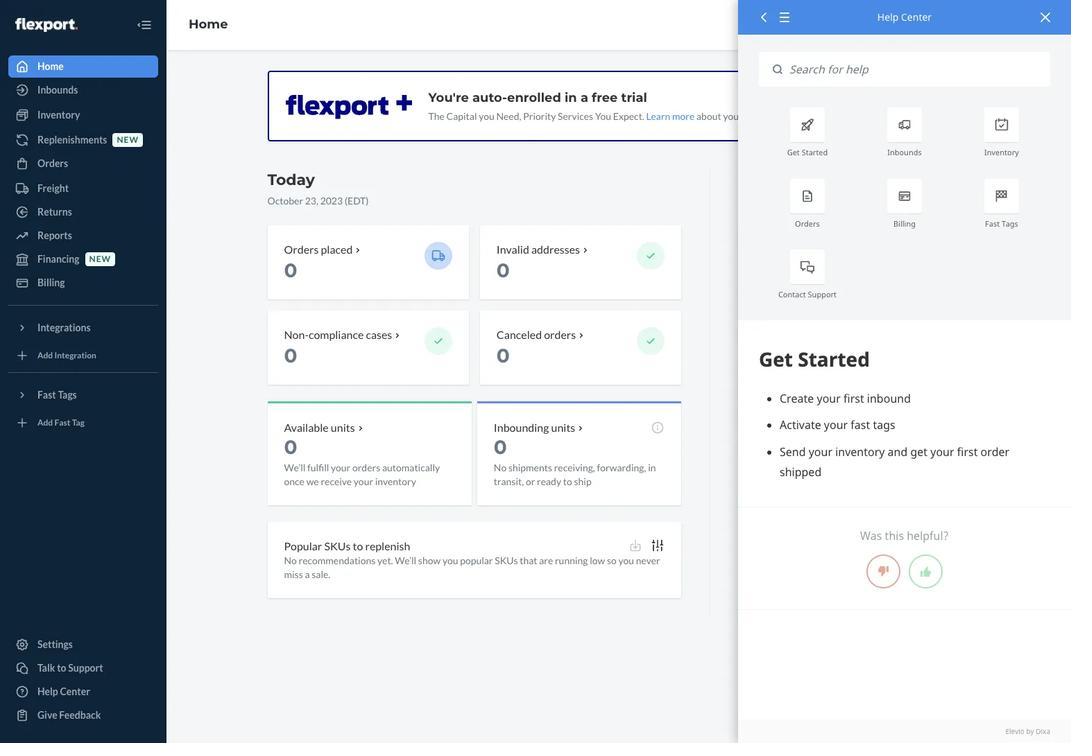 Task type: locate. For each thing, give the bounding box(es) containing it.
delivered orders button
[[755, 242, 848, 258]]

for
[[839, 259, 852, 271], [839, 325, 852, 336], [839, 390, 852, 402]]

a left free
[[581, 90, 589, 105]]

transit,
[[494, 476, 524, 488]]

no inside "delivered orders no orders available for this selection"
[[755, 259, 768, 271]]

0 vertical spatial home link
[[189, 17, 228, 32]]

new up orders link
[[117, 135, 139, 145]]

capital
[[447, 110, 477, 122]]

0 vertical spatial your
[[723, 110, 743, 122]]

to right talk
[[57, 663, 66, 675]]

shipments
[[509, 462, 552, 474]]

receive
[[321, 476, 352, 488]]

skus inside no recommendations yet. we'll show you popular skus that are running low so you never miss a sale.
[[495, 555, 518, 567]]

selection inside "delivered orders no orders available for this selection"
[[871, 259, 910, 271]]

home right close navigation image
[[189, 17, 228, 32]]

recommendations
[[299, 555, 376, 567]]

priority
[[523, 110, 556, 122]]

inventory
[[375, 476, 416, 488]]

to inside '0 no shipments receiving, forwarding, in transit, or ready to ship'
[[563, 476, 572, 488]]

1 vertical spatial home
[[37, 60, 64, 72]]

1 horizontal spatial to
[[353, 540, 363, 553]]

0 down available
[[284, 436, 297, 459]]

help up search search field at the right
[[878, 10, 899, 24]]

settings link
[[8, 634, 158, 657]]

1 horizontal spatial you
[[479, 110, 495, 122]]

center down talk to support on the left bottom of the page
[[60, 686, 90, 698]]

your
[[723, 110, 743, 122], [331, 462, 351, 474], [354, 476, 373, 488]]

2 vertical spatial for
[[839, 390, 852, 402]]

0 horizontal spatial home link
[[8, 56, 158, 78]]

0 vertical spatial tags
[[1002, 218, 1019, 229]]

no inside no recommendations yet. we'll show you popular skus that are running low so you never miss a sale.
[[284, 555, 297, 567]]

1 horizontal spatial help
[[878, 10, 899, 24]]

1 vertical spatial inbounds
[[888, 147, 922, 158]]

to left 'ship'
[[563, 476, 572, 488]]

0 down 'inbounding'
[[494, 436, 507, 459]]

jul 25, 2023 - oct 23, 2023
[[739, 199, 855, 211]]

2023 right oct
[[831, 199, 853, 211]]

2 vertical spatial selection
[[871, 390, 910, 402]]

freight link
[[8, 178, 158, 200]]

0 horizontal spatial help
[[37, 686, 58, 698]]

23, right october
[[305, 195, 319, 207]]

0 horizontal spatial support
[[68, 663, 103, 675]]

reports
[[37, 230, 72, 242]]

services
[[558, 110, 594, 122]]

sale.
[[312, 569, 331, 581]]

2 vertical spatial available
[[800, 390, 837, 402]]

2 horizontal spatial your
[[723, 110, 743, 122]]

1 units from the left
[[331, 421, 355, 434]]

was this helpful?
[[861, 529, 949, 544]]

3 for from the top
[[839, 390, 852, 402]]

popular
[[284, 540, 322, 553]]

support down settings link
[[68, 663, 103, 675]]

support up shipping
[[808, 289, 837, 300]]

1 vertical spatial we'll
[[395, 555, 417, 567]]

0 horizontal spatial tags
[[58, 389, 77, 401]]

freight
[[37, 183, 69, 194]]

23, right oct
[[815, 199, 829, 211]]

0 vertical spatial add
[[37, 351, 53, 361]]

0 horizontal spatial units
[[331, 421, 355, 434]]

0 vertical spatial center
[[902, 10, 932, 24]]

1 vertical spatial fast tags
[[37, 389, 77, 401]]

home link up inbounds link
[[8, 56, 158, 78]]

in right forwarding,
[[648, 462, 656, 474]]

1 horizontal spatial help center
[[878, 10, 932, 24]]

auto-
[[473, 90, 507, 105]]

0 vertical spatial fast tags
[[986, 218, 1019, 229]]

units
[[331, 421, 355, 434], [551, 421, 576, 434]]

0 down "orders placed"
[[284, 259, 297, 282]]

0 down invalid
[[497, 259, 510, 282]]

started
[[802, 147, 828, 158]]

skus up recommendations
[[324, 540, 351, 553]]

1 vertical spatial in
[[648, 462, 656, 474]]

1 horizontal spatial inventory
[[985, 147, 1019, 158]]

2 vertical spatial orders
[[284, 243, 319, 256]]

0 down "non-"
[[284, 344, 297, 368]]

to up recommendations
[[353, 540, 363, 553]]

to inside button
[[57, 663, 66, 675]]

selection
[[871, 259, 910, 271], [871, 325, 910, 336], [871, 390, 910, 402]]

we'll right yet. at the bottom left
[[395, 555, 417, 567]]

2023 left -
[[768, 199, 790, 211]]

you right so
[[619, 555, 634, 567]]

give feedback button
[[8, 705, 158, 727]]

0 horizontal spatial we'll
[[284, 462, 306, 474]]

add integration link
[[8, 345, 158, 367]]

0 horizontal spatial home
[[37, 60, 64, 72]]

fast inside dropdown button
[[37, 389, 56, 401]]

1 vertical spatial available
[[800, 325, 837, 336]]

returns link
[[8, 201, 158, 223]]

for inside "delivered orders no orders available for this selection"
[[839, 259, 852, 271]]

orders left placed
[[284, 243, 319, 256]]

orders up freight
[[37, 158, 68, 169]]

0 horizontal spatial a
[[305, 569, 310, 581]]

october
[[268, 195, 303, 207]]

in inside 'you're auto-enrolled in a free trial the capital you need, priority services you expect. learn more about your flexport+ benefits.'
[[565, 90, 577, 105]]

1 vertical spatial a
[[305, 569, 310, 581]]

never
[[636, 555, 661, 567]]

1 vertical spatial tags
[[58, 389, 77, 401]]

popular
[[460, 555, 493, 567]]

give
[[37, 710, 57, 722]]

1 horizontal spatial 23,
[[815, 199, 829, 211]]

by
[[1027, 727, 1035, 737]]

2 vertical spatial fast
[[54, 418, 70, 429]]

get
[[787, 147, 800, 158]]

1 vertical spatial selection
[[871, 325, 910, 336]]

skus left that
[[495, 555, 518, 567]]

0 vertical spatial for
[[839, 259, 852, 271]]

support inside button
[[68, 663, 103, 675]]

1 horizontal spatial a
[[581, 90, 589, 105]]

delivered orders no orders available for this selection
[[755, 243, 910, 271]]

0 vertical spatial billing
[[894, 218, 916, 229]]

0 horizontal spatial orders
[[37, 158, 68, 169]]

new
[[117, 135, 139, 145], [89, 254, 111, 265]]

1 horizontal spatial we'll
[[395, 555, 417, 567]]

1 horizontal spatial home
[[189, 17, 228, 32]]

help center up search search field at the right
[[878, 10, 932, 24]]

add for add fast tag
[[37, 418, 53, 429]]

0 vertical spatial selection
[[871, 259, 910, 271]]

1 horizontal spatial your
[[354, 476, 373, 488]]

in up services
[[565, 90, 577, 105]]

center up search search field at the right
[[902, 10, 932, 24]]

orders inside 0 we'll fulfill your orders automatically once we receive your inventory
[[352, 462, 380, 474]]

2 horizontal spatial orders
[[795, 218, 820, 229]]

returns
[[37, 206, 72, 218]]

no recommendations yet. we'll show you popular skus that are running low so you never miss a sale.
[[284, 555, 661, 581]]

integrations
[[37, 322, 91, 334]]

0 horizontal spatial help center
[[37, 686, 90, 698]]

non-compliance cases
[[284, 328, 392, 341]]

0 horizontal spatial to
[[57, 663, 66, 675]]

you down auto- at the top left of the page
[[479, 110, 495, 122]]

0 horizontal spatial center
[[60, 686, 90, 698]]

0 vertical spatial to
[[563, 476, 572, 488]]

0 vertical spatial in
[[565, 90, 577, 105]]

inbounding
[[494, 421, 549, 434]]

available
[[284, 421, 329, 434]]

0 horizontal spatial skus
[[324, 540, 351, 553]]

a
[[581, 90, 589, 105], [305, 569, 310, 581]]

1 vertical spatial skus
[[495, 555, 518, 567]]

new down reports link
[[89, 254, 111, 265]]

1 vertical spatial for
[[839, 325, 852, 336]]

1 horizontal spatial skus
[[495, 555, 518, 567]]

this
[[854, 259, 869, 271], [854, 325, 869, 336], [854, 390, 869, 402], [885, 529, 904, 544]]

a left sale. on the bottom
[[305, 569, 310, 581]]

fast tags inside dropdown button
[[37, 389, 77, 401]]

expect.
[[613, 110, 645, 122]]

2 vertical spatial your
[[354, 476, 373, 488]]

add left integration
[[37, 351, 53, 361]]

add
[[37, 351, 53, 361], [37, 418, 53, 429]]

1 horizontal spatial fast tags
[[986, 218, 1019, 229]]

tags
[[1002, 218, 1019, 229], [58, 389, 77, 401]]

canceled
[[497, 328, 542, 341]]

we'll inside no recommendations yet. we'll show you popular skus that are running low so you never miss a sale.
[[395, 555, 417, 567]]

you right show
[[443, 555, 458, 567]]

0 vertical spatial support
[[808, 289, 837, 300]]

1 horizontal spatial support
[[808, 289, 837, 300]]

2 units from the left
[[551, 421, 576, 434]]

on-time shipping
[[755, 309, 839, 322]]

home up inbounds link
[[37, 60, 64, 72]]

1 vertical spatial orders
[[795, 218, 820, 229]]

0 horizontal spatial your
[[331, 462, 351, 474]]

add left tag
[[37, 418, 53, 429]]

a inside no recommendations yet. we'll show you popular skus that are running low so you never miss a sale.
[[305, 569, 310, 581]]

your up receive
[[331, 462, 351, 474]]

need,
[[497, 110, 522, 122]]

units right available
[[331, 421, 355, 434]]

your right about
[[723, 110, 743, 122]]

inbounds link
[[8, 79, 158, 101]]

the
[[429, 110, 445, 122]]

reports link
[[8, 225, 158, 247]]

learn
[[647, 110, 671, 122]]

0 horizontal spatial in
[[565, 90, 577, 105]]

1 add from the top
[[37, 351, 53, 361]]

1 vertical spatial fast
[[37, 389, 56, 401]]

integration
[[54, 351, 96, 361]]

0 horizontal spatial billing
[[37, 277, 65, 289]]

1 selection from the top
[[871, 259, 910, 271]]

once
[[284, 476, 305, 488]]

orders
[[37, 158, 68, 169], [795, 218, 820, 229], [284, 243, 319, 256]]

0 vertical spatial no orders available for this selection
[[755, 325, 910, 336]]

units for available units
[[331, 421, 355, 434]]

1 available from the top
[[800, 259, 837, 271]]

ready
[[537, 476, 562, 488]]

your right receive
[[354, 476, 373, 488]]

0 down canceled
[[497, 344, 510, 368]]

we'll
[[284, 462, 306, 474], [395, 555, 417, 567]]

units for inbounding units
[[551, 421, 576, 434]]

enrolled
[[507, 90, 561, 105]]

1 vertical spatial billing
[[37, 277, 65, 289]]

0 vertical spatial available
[[800, 259, 837, 271]]

billing
[[894, 218, 916, 229], [37, 277, 65, 289]]

0 horizontal spatial inventory
[[37, 109, 80, 121]]

you
[[595, 110, 612, 122]]

0 horizontal spatial new
[[89, 254, 111, 265]]

help up 'give'
[[37, 686, 58, 698]]

0 vertical spatial we'll
[[284, 462, 306, 474]]

billing link
[[8, 272, 158, 294]]

we'll up once
[[284, 462, 306, 474]]

1 for from the top
[[839, 259, 852, 271]]

learn more link
[[647, 110, 695, 122]]

flexport logo image
[[15, 18, 78, 32]]

units up '0 no shipments receiving, forwarding, in transit, or ready to ship'
[[551, 421, 576, 434]]

0 we'll fulfill your orders automatically once we receive your inventory
[[284, 436, 440, 488]]

23, inside the today october 23, 2023 ( edt )
[[305, 195, 319, 207]]

Search search field
[[783, 52, 1051, 87]]

home
[[189, 17, 228, 32], [37, 60, 64, 72]]

2 available from the top
[[800, 325, 837, 336]]

home link right close navigation image
[[189, 17, 228, 32]]

1 vertical spatial no orders available for this selection
[[755, 390, 910, 402]]

0 vertical spatial skus
[[324, 540, 351, 553]]

help center up give feedback
[[37, 686, 90, 698]]

0 vertical spatial orders
[[37, 158, 68, 169]]

orders down oct
[[795, 218, 820, 229]]

25,
[[753, 199, 766, 211]]

0 horizontal spatial fast tags
[[37, 389, 77, 401]]

you're
[[429, 90, 469, 105]]

2023 left (
[[320, 195, 343, 207]]

1 horizontal spatial in
[[648, 462, 656, 474]]

1 vertical spatial home link
[[8, 56, 158, 78]]

1 vertical spatial new
[[89, 254, 111, 265]]

0 vertical spatial new
[[117, 135, 139, 145]]

1 horizontal spatial units
[[551, 421, 576, 434]]

0 vertical spatial a
[[581, 90, 589, 105]]

2 vertical spatial to
[[57, 663, 66, 675]]

feedback
[[59, 710, 101, 722]]

0 for non-
[[284, 344, 297, 368]]

0 horizontal spatial 23,
[[305, 195, 319, 207]]

0 inside '0 no shipments receiving, forwarding, in transit, or ready to ship'
[[494, 436, 507, 459]]

2 horizontal spatial to
[[563, 476, 572, 488]]

3 available from the top
[[800, 390, 837, 402]]

replenish
[[365, 540, 410, 553]]

1 vertical spatial support
[[68, 663, 103, 675]]

2 add from the top
[[37, 418, 53, 429]]

was
[[861, 529, 882, 544]]

1 vertical spatial add
[[37, 418, 53, 429]]



Task type: vqa. For each thing, say whether or not it's contained in the screenshot.
Oct
yes



Task type: describe. For each thing, give the bounding box(es) containing it.
no inside '0 no shipments receiving, forwarding, in transit, or ready to ship'
[[494, 462, 507, 474]]

add integration
[[37, 351, 96, 361]]

benefits.
[[788, 110, 825, 122]]

0 no shipments receiving, forwarding, in transit, or ready to ship
[[494, 436, 656, 488]]

cases
[[366, 328, 392, 341]]

compliance
[[309, 328, 364, 341]]

2 horizontal spatial 2023
[[831, 199, 853, 211]]

invalid
[[497, 243, 529, 256]]

add fast tag link
[[8, 412, 158, 434]]

we'll inside 0 we'll fulfill your orders automatically once we receive your inventory
[[284, 462, 306, 474]]

low
[[590, 555, 605, 567]]

yet.
[[378, 555, 393, 567]]

financing
[[37, 253, 80, 265]]

2 horizontal spatial you
[[619, 555, 634, 567]]

1 horizontal spatial 2023
[[768, 199, 790, 211]]

1 vertical spatial center
[[60, 686, 90, 698]]

add for add integration
[[37, 351, 53, 361]]

inbounding units
[[494, 421, 576, 434]]

tags inside dropdown button
[[58, 389, 77, 401]]

2 for from the top
[[839, 325, 852, 336]]

about
[[697, 110, 722, 122]]

dixa
[[1036, 727, 1051, 737]]

1 horizontal spatial inbounds
[[888, 147, 922, 158]]

1 vertical spatial your
[[331, 462, 351, 474]]

a inside 'you're auto-enrolled in a free trial the capital you need, priority services you expect. learn more about your flexport+ benefits.'
[[581, 90, 589, 105]]

available inside "delivered orders no orders available for this selection"
[[800, 259, 837, 271]]

we
[[307, 476, 319, 488]]

0 vertical spatial home
[[189, 17, 228, 32]]

on-
[[755, 309, 774, 322]]

orders inside orders link
[[37, 158, 68, 169]]

invalid addresses
[[497, 243, 580, 256]]

elevio by dixa link
[[759, 727, 1051, 737]]

contact
[[779, 289, 806, 300]]

orders placed
[[284, 243, 353, 256]]

fulfill
[[307, 462, 329, 474]]

miss
[[284, 569, 303, 581]]

automatically
[[382, 462, 440, 474]]

1 horizontal spatial tags
[[1002, 218, 1019, 229]]

replenishments
[[37, 134, 107, 146]]

0 vertical spatial inventory
[[37, 109, 80, 121]]

2023 inside the today october 23, 2023 ( edt )
[[320, 195, 343, 207]]

ship
[[574, 476, 592, 488]]

1 horizontal spatial orders
[[284, 243, 319, 256]]

elevio
[[1006, 727, 1025, 737]]

today
[[268, 171, 315, 189]]

jul
[[739, 199, 751, 211]]

addresses
[[532, 243, 580, 256]]

new for financing
[[89, 254, 111, 265]]

show
[[418, 555, 441, 567]]

time
[[774, 309, 796, 322]]

you're auto-enrolled in a free trial the capital you need, priority services you expect. learn more about your flexport+ benefits.
[[429, 90, 825, 122]]

1 horizontal spatial home link
[[189, 17, 228, 32]]

or
[[526, 476, 535, 488]]

close navigation image
[[136, 17, 153, 33]]

-
[[792, 199, 796, 211]]

your inside 'you're auto-enrolled in a free trial the capital you need, priority services you expect. learn more about your flexport+ benefits.'
[[723, 110, 743, 122]]

running
[[555, 555, 588, 567]]

this inside "delivered orders no orders available for this selection"
[[854, 259, 869, 271]]

get started
[[787, 147, 828, 158]]

elevio by dixa
[[1006, 727, 1051, 737]]

add fast tag
[[37, 418, 85, 429]]

trial
[[622, 90, 648, 105]]

2 selection from the top
[[871, 325, 910, 336]]

tag
[[72, 418, 85, 429]]

edt
[[348, 195, 366, 207]]

are
[[539, 555, 553, 567]]

0 vertical spatial fast
[[986, 218, 1000, 229]]

oct
[[798, 199, 813, 211]]

orders link
[[8, 153, 158, 175]]

talk to support
[[37, 663, 103, 675]]

placed
[[321, 243, 353, 256]]

forwarding,
[[597, 462, 646, 474]]

you inside 'you're auto-enrolled in a free trial the capital you need, priority services you expect. learn more about your flexport+ benefits.'
[[479, 110, 495, 122]]

1 no orders available for this selection from the top
[[755, 325, 910, 336]]

integrations button
[[8, 317, 158, 339]]

1 vertical spatial inventory
[[985, 147, 1019, 158]]

new for replenishments
[[117, 135, 139, 145]]

(
[[345, 195, 348, 207]]

so
[[607, 555, 617, 567]]

0 horizontal spatial you
[[443, 555, 458, 567]]

canceled orders
[[497, 328, 576, 341]]

3 selection from the top
[[871, 390, 910, 402]]

settings
[[37, 639, 73, 651]]

0 for orders
[[284, 259, 297, 282]]

0 vertical spatial help
[[878, 10, 899, 24]]

inventory link
[[8, 104, 158, 126]]

in inside '0 no shipments receiving, forwarding, in transit, or ready to ship'
[[648, 462, 656, 474]]

more
[[673, 110, 695, 122]]

available units
[[284, 421, 355, 434]]

custom
[[739, 174, 801, 192]]

1 vertical spatial to
[[353, 540, 363, 553]]

2 no orders available for this selection from the top
[[755, 390, 910, 402]]

1 vertical spatial help
[[37, 686, 58, 698]]

1 horizontal spatial center
[[902, 10, 932, 24]]

receiving,
[[554, 462, 595, 474]]

free
[[592, 90, 618, 105]]

that
[[520, 555, 538, 567]]

0 inside 0 we'll fulfill your orders automatically once we receive your inventory
[[284, 436, 297, 459]]

0 for canceled
[[497, 344, 510, 368]]

0 vertical spatial inbounds
[[37, 84, 78, 96]]

1 horizontal spatial billing
[[894, 218, 916, 229]]

0 for invalid
[[497, 259, 510, 282]]

shipping
[[798, 309, 839, 322]]

contact support
[[779, 289, 837, 300]]

helpful?
[[907, 529, 949, 544]]



